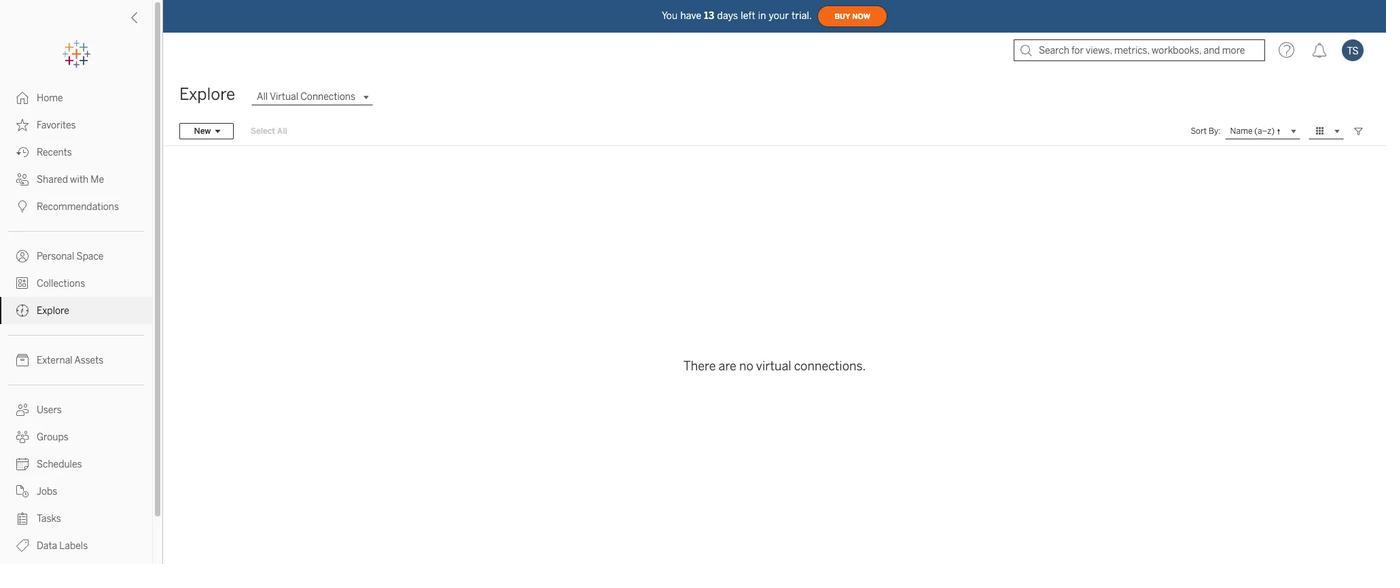 Task type: vqa. For each thing, say whether or not it's contained in the screenshot.
2nd Ship from the bottom of the page
no



Task type: describe. For each thing, give the bounding box(es) containing it.
jobs link
[[0, 478, 152, 505]]

13
[[705, 10, 715, 21]]

1 horizontal spatial explore
[[179, 84, 235, 104]]

there
[[684, 359, 716, 374]]

all inside select all button
[[277, 126, 287, 136]]

sort
[[1191, 126, 1208, 136]]

personal
[[37, 251, 74, 262]]

users
[[37, 405, 62, 416]]

data labels link
[[0, 532, 152, 560]]

buy now button
[[818, 5, 888, 27]]

you
[[662, 10, 678, 21]]

recents link
[[0, 139, 152, 166]]

new
[[194, 126, 211, 136]]

have
[[681, 10, 702, 21]]

now
[[853, 12, 871, 21]]

tasks
[[37, 513, 61, 525]]

favorites
[[37, 120, 76, 131]]

virtual
[[757, 359, 792, 374]]

home
[[37, 92, 63, 104]]

all inside all virtual connections dropdown button
[[257, 91, 268, 103]]

with
[[70, 174, 89, 186]]

home link
[[0, 84, 152, 111]]

external assets link
[[0, 347, 152, 374]]

shared
[[37, 174, 68, 186]]

name
[[1231, 126, 1253, 135]]

new button
[[179, 123, 234, 139]]

your
[[769, 10, 789, 21]]

select all button
[[242, 123, 296, 139]]

buy
[[835, 12, 851, 21]]

connections.
[[795, 359, 866, 374]]

days
[[718, 10, 739, 21]]

sort by:
[[1191, 126, 1221, 136]]

collections link
[[0, 270, 152, 297]]

tasks link
[[0, 505, 152, 532]]

virtual
[[270, 91, 298, 103]]

main navigation. press the up and down arrow keys to access links. element
[[0, 84, 152, 564]]

no
[[740, 359, 754, 374]]

groups link
[[0, 424, 152, 451]]

there are no virtual connections.
[[684, 359, 866, 374]]

recommendations link
[[0, 193, 152, 220]]

grid view image
[[1315, 125, 1327, 137]]



Task type: locate. For each thing, give the bounding box(es) containing it.
labels
[[59, 541, 88, 552]]

assets
[[74, 355, 104, 366]]

in
[[759, 10, 767, 21]]

trial.
[[792, 10, 813, 21]]

all left virtual
[[257, 91, 268, 103]]

all right 'select'
[[277, 126, 287, 136]]

data
[[37, 541, 57, 552]]

personal space link
[[0, 243, 152, 270]]

personal space
[[37, 251, 104, 262]]

schedules
[[37, 459, 82, 470]]

shared with me link
[[0, 166, 152, 193]]

external
[[37, 355, 73, 366]]

select
[[251, 126, 275, 136]]

explore up new popup button on the left of page
[[179, 84, 235, 104]]

name (a–z) button
[[1225, 123, 1301, 139]]

1 horizontal spatial all
[[277, 126, 287, 136]]

favorites link
[[0, 111, 152, 139]]

you have 13 days left in your trial.
[[662, 10, 813, 21]]

schedules link
[[0, 451, 152, 478]]

explore link
[[0, 297, 152, 324]]

jobs
[[37, 486, 57, 498]]

navigation panel element
[[0, 41, 152, 564]]

buy now
[[835, 12, 871, 21]]

1 vertical spatial all
[[277, 126, 287, 136]]

0 horizontal spatial explore
[[37, 305, 69, 317]]

0 vertical spatial all
[[257, 91, 268, 103]]

me
[[91, 174, 104, 186]]

Search for views, metrics, workbooks, and more text field
[[1014, 39, 1266, 61]]

collections
[[37, 278, 85, 290]]

1 vertical spatial explore
[[37, 305, 69, 317]]

shared with me
[[37, 174, 104, 186]]

connections
[[301, 91, 356, 103]]

are
[[719, 359, 737, 374]]

all
[[257, 91, 268, 103], [277, 126, 287, 136]]

space
[[77, 251, 104, 262]]

explore down collections
[[37, 305, 69, 317]]

recommendations
[[37, 201, 119, 213]]

(a–z)
[[1255, 126, 1275, 135]]

data labels
[[37, 541, 88, 552]]

users link
[[0, 396, 152, 424]]

name (a–z)
[[1231, 126, 1275, 135]]

explore inside explore link
[[37, 305, 69, 317]]

by:
[[1209, 126, 1221, 136]]

all virtual connections button
[[252, 89, 373, 105]]

explore
[[179, 84, 235, 104], [37, 305, 69, 317]]

groups
[[37, 432, 68, 443]]

recents
[[37, 147, 72, 158]]

0 horizontal spatial all
[[257, 91, 268, 103]]

0 vertical spatial explore
[[179, 84, 235, 104]]

external assets
[[37, 355, 104, 366]]

left
[[741, 10, 756, 21]]

all virtual connections
[[257, 91, 356, 103]]

select all
[[251, 126, 287, 136]]



